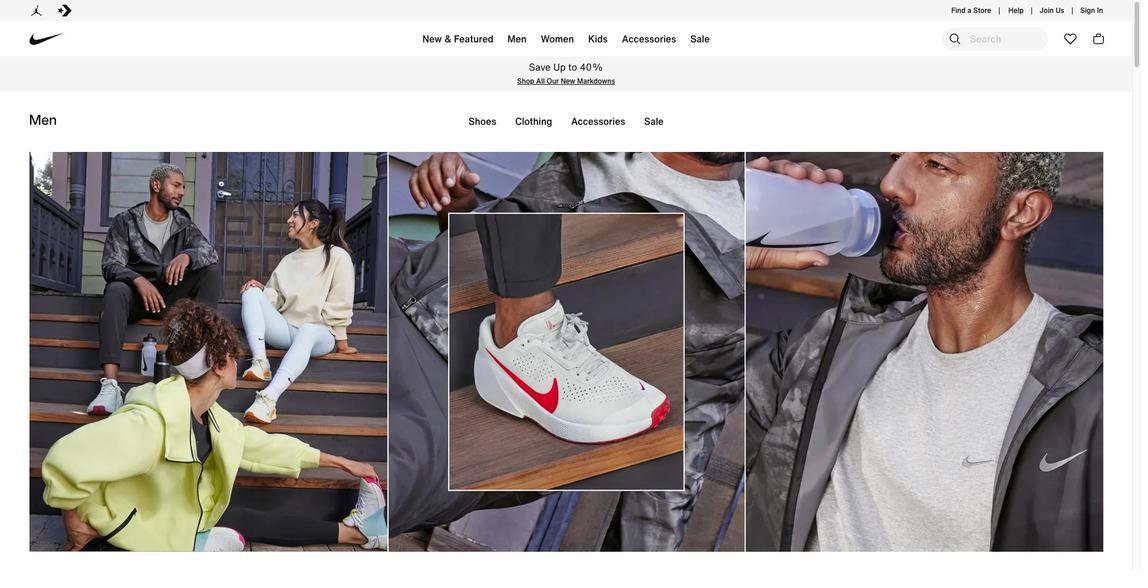 Task type: locate. For each thing, give the bounding box(es) containing it.
our
[[547, 76, 559, 86]]

new
[[423, 32, 442, 46], [561, 76, 576, 86]]

shoes
[[469, 114, 497, 128]]

menu inside secondary element
[[469, 112, 664, 131]]

help
[[1009, 5, 1024, 15]]

sign in
[[1081, 5, 1104, 15]]

1 horizontal spatial sale link
[[684, 25, 717, 58]]

help link
[[1005, 3, 1029, 18]]

0 vertical spatial new
[[423, 32, 442, 46]]

men
[[508, 32, 527, 46], [29, 109, 57, 130]]

women
[[541, 32, 574, 46]]

accessories link right the kids
[[615, 25, 684, 58]]

1 vertical spatial accessories
[[571, 114, 626, 128]]

| left join
[[1032, 5, 1033, 15]]

3 | from the left
[[1072, 5, 1074, 15]]

0 horizontal spatial men
[[29, 109, 57, 130]]

accessories down markdowns
[[571, 114, 626, 128]]

| for find a store
[[999, 5, 1001, 15]]

sale
[[691, 32, 710, 46], [645, 114, 664, 128]]

Search Products text field
[[942, 27, 1049, 51]]

in
[[1098, 5, 1104, 15]]

markdowns
[[578, 76, 616, 86]]

a
[[968, 5, 972, 15]]

0 vertical spatial accessories
[[622, 32, 677, 46]]

accessories link down markdowns
[[571, 112, 626, 131]]

0 horizontal spatial new
[[423, 32, 442, 46]]

1 vertical spatial sale link
[[645, 112, 664, 131]]

1 vertical spatial accessories link
[[571, 112, 626, 131]]

|
[[999, 5, 1001, 15], [1032, 5, 1033, 15], [1072, 5, 1074, 15]]

to
[[569, 60, 578, 74]]

1 horizontal spatial sale
[[691, 32, 710, 46]]

1 vertical spatial men
[[29, 109, 57, 130]]

0 horizontal spatial |
[[999, 5, 1001, 15]]

0 vertical spatial sale
[[691, 32, 710, 46]]

1 horizontal spatial men
[[508, 32, 527, 46]]

sale inside menu
[[645, 114, 664, 128]]

menu
[[469, 112, 664, 131]]

1 | from the left
[[999, 5, 1001, 15]]

accessories
[[622, 32, 677, 46], [571, 114, 626, 128]]

menu containing shoes
[[469, 112, 664, 131]]

find
[[952, 5, 966, 15]]

1 horizontal spatial new
[[561, 76, 576, 86]]

0 vertical spatial sale link
[[684, 25, 717, 58]]

new left &
[[423, 32, 442, 46]]

up
[[554, 60, 566, 74]]

1 vertical spatial sale
[[645, 114, 664, 128]]

| left help
[[999, 5, 1001, 15]]

accessories right the kids
[[622, 32, 677, 46]]

2 horizontal spatial |
[[1072, 5, 1074, 15]]

new down to
[[561, 76, 576, 86]]

jordan image
[[29, 4, 43, 18]]

0 horizontal spatial sale link
[[645, 112, 664, 131]]

menu bar
[[200, 24, 933, 59]]

kids
[[589, 32, 608, 46]]

favorites image
[[1064, 32, 1078, 46]]

clothing link
[[516, 112, 553, 131]]

featured
[[454, 32, 494, 46]]

1 vertical spatial new
[[561, 76, 576, 86]]

2 | from the left
[[1032, 5, 1033, 15]]

accessories inside 'link'
[[622, 32, 677, 46]]

nike home page image
[[23, 16, 70, 62]]

&
[[445, 32, 452, 46]]

0 horizontal spatial sale
[[645, 114, 664, 128]]

| right "us"
[[1072, 5, 1074, 15]]

1 horizontal spatial |
[[1032, 5, 1033, 15]]

0 vertical spatial men
[[508, 32, 527, 46]]

sale link
[[684, 25, 717, 58], [645, 112, 664, 131]]

accessories link
[[615, 25, 684, 58], [571, 112, 626, 131]]

sale for sale link to the bottom
[[645, 114, 664, 128]]

new & featured
[[423, 32, 494, 46]]

accessories inside menu
[[571, 114, 626, 128]]



Task type: describe. For each thing, give the bounding box(es) containing it.
save up to 40% shop all our new markdowns
[[517, 60, 616, 86]]

sign
[[1081, 5, 1096, 15]]

store
[[974, 5, 992, 15]]

men main content
[[0, 57, 1133, 570]]

women link
[[534, 25, 582, 58]]

accessories link inside secondary element
[[571, 112, 626, 131]]

join us link
[[1040, 1, 1065, 21]]

shop all our new markdowns link
[[517, 76, 616, 86]]

join us
[[1040, 5, 1065, 15]]

find a store
[[952, 5, 992, 15]]

all
[[537, 76, 545, 86]]

men inside men link
[[508, 32, 527, 46]]

save
[[529, 60, 551, 74]]

shoes link
[[469, 112, 497, 131]]

new inside save up to 40% shop all our new markdowns
[[561, 76, 576, 86]]

0 vertical spatial accessories link
[[615, 25, 684, 58]]

kids link
[[582, 25, 615, 58]]

us
[[1056, 5, 1065, 15]]

shop
[[517, 76, 535, 86]]

menu bar containing new & featured
[[200, 24, 933, 59]]

| for join us
[[1072, 5, 1074, 15]]

accessories for topmost accessories 'link'
[[622, 32, 677, 46]]

converse image
[[57, 4, 72, 18]]

| for help
[[1032, 5, 1033, 15]]

40%
[[580, 60, 604, 74]]

open search modal image
[[948, 32, 963, 46]]

sign in button
[[1081, 1, 1104, 21]]

join
[[1040, 5, 1055, 15]]

clothing
[[516, 114, 553, 128]]

men link
[[501, 25, 534, 58]]

find a store link
[[950, 1, 994, 21]]

men inside secondary element
[[29, 109, 57, 130]]

accessories for accessories 'link' within secondary element
[[571, 114, 626, 128]]

secondary element
[[29, 91, 1104, 150]]

sale for topmost sale link
[[691, 32, 710, 46]]

new & featured link
[[416, 25, 501, 58]]



Task type: vqa. For each thing, say whether or not it's contained in the screenshot.
secondary element
yes



